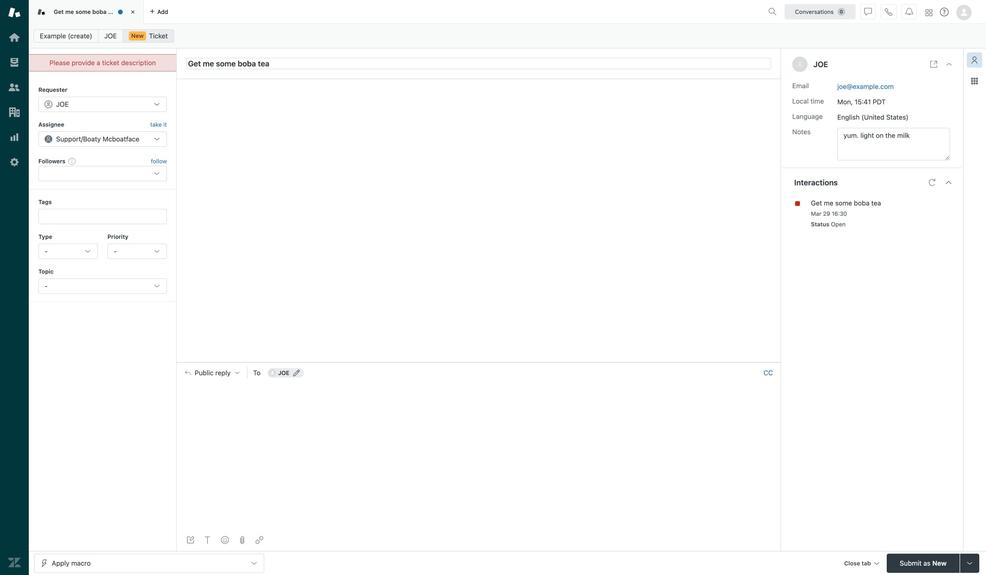 Task type: locate. For each thing, give the bounding box(es) containing it.
minimize composer image
[[475, 359, 483, 366]]

close image
[[946, 60, 954, 68]]

add link (cmd k) image
[[256, 537, 264, 544]]

Subject field
[[186, 58, 772, 69]]

customers image
[[8, 81, 21, 94]]

tabs tab list
[[29, 0, 765, 24]]

apps image
[[971, 77, 979, 85]]

None text field
[[838, 128, 951, 161]]

close image
[[128, 7, 138, 17]]

joe@example.com image
[[269, 369, 276, 377]]

tab
[[29, 0, 144, 24]]

admin image
[[8, 156, 21, 168]]

zendesk image
[[8, 557, 21, 569]]

add attachment image
[[239, 537, 246, 544]]

edit user image
[[293, 370, 300, 376]]

insert emojis image
[[221, 537, 229, 544]]

main element
[[0, 0, 29, 576]]



Task type: vqa. For each thing, say whether or not it's contained in the screenshot.
reporting image
yes



Task type: describe. For each thing, give the bounding box(es) containing it.
organizations image
[[8, 106, 21, 119]]

customer context image
[[971, 56, 979, 64]]

button displays agent's chat status as invisible. image
[[865, 8, 873, 16]]

format text image
[[204, 537, 212, 544]]

views image
[[8, 56, 21, 69]]

get help image
[[941, 8, 949, 16]]

reporting image
[[8, 131, 21, 144]]

zendesk support image
[[8, 6, 21, 19]]

info on adding followers image
[[68, 157, 76, 165]]

zendesk products image
[[926, 9, 933, 16]]

Mar 29 16:30 text field
[[812, 210, 848, 217]]

view more details image
[[931, 60, 938, 68]]

draft mode image
[[187, 537, 194, 544]]

get started image
[[8, 31, 21, 44]]

user image
[[798, 61, 803, 67]]

notifications image
[[906, 8, 914, 16]]

secondary element
[[29, 26, 987, 46]]

user image
[[799, 62, 803, 67]]



